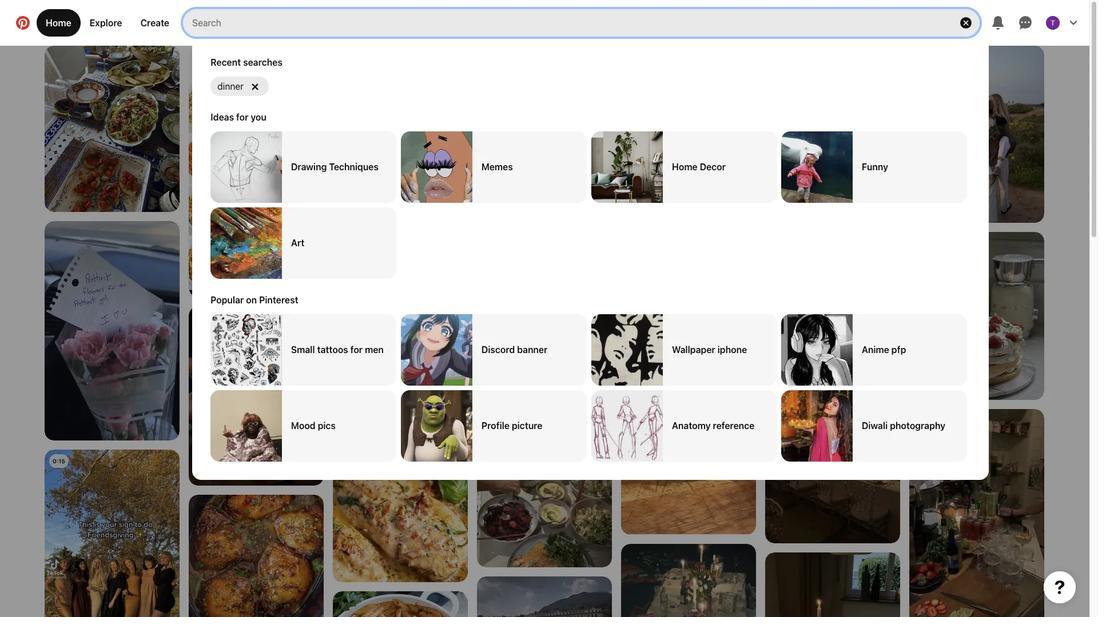 Task type: locate. For each thing, give the bounding box(es) containing it.
mood pics link
[[211, 390, 396, 462]]

mood pics
[[291, 421, 336, 431]]

discord banner link
[[401, 314, 587, 386]]

this contains an image of: best homemade brownies recipe image
[[621, 295, 756, 535]]

diwali
[[862, 421, 888, 431]]

1 vertical spatial for
[[350, 345, 363, 355]]

home decor link
[[591, 132, 777, 203]]

this contains an image of: wherever you go keep god in your life. image
[[477, 295, 612, 426]]

anime
[[862, 345, 889, 355]]

discord
[[481, 345, 515, 355]]

wallpaper
[[672, 345, 715, 355]]

anime pfp
[[862, 345, 906, 355]]

this contains an image of: kukotu image
[[909, 232, 1044, 400]]

0 horizontal spatial home
[[46, 18, 71, 28]]

1 horizontal spatial home
[[672, 162, 697, 172]]

for
[[236, 112, 248, 122], [350, 345, 363, 355]]

explore link
[[81, 9, 131, 37]]

this contains an image of: ashleesearle image
[[909, 46, 1044, 223]]

wallpaper iphone
[[672, 345, 747, 355]]

0 vertical spatial home
[[46, 18, 71, 28]]

this contains an image of: valerie quant spread image
[[477, 435, 612, 568]]

reference
[[713, 421, 754, 431]]

funny link
[[781, 132, 967, 203]]

small
[[291, 345, 315, 355]]

0 horizontal spatial for
[[236, 112, 248, 122]]

this contains an image of: girls night image
[[189, 307, 324, 486]]

list
[[0, 46, 1089, 618]]

this contains an image of: friendsgiving image
[[45, 450, 180, 618]]

ideas for you
[[211, 112, 266, 122]]

home left "explore"
[[46, 18, 71, 28]]

home for home
[[46, 18, 71, 28]]

dinner
[[217, 81, 244, 92]]

drawing techniques link
[[211, 132, 396, 203]]

anatomy
[[672, 421, 710, 431]]

art link
[[211, 208, 396, 279]]

decor
[[700, 162, 725, 172]]

for left you
[[236, 112, 248, 122]]

tattoos
[[317, 345, 348, 355]]

art
[[291, 238, 305, 248]]

for left men
[[350, 345, 363, 355]]

techniques
[[329, 162, 379, 172]]

1 vertical spatial home
[[672, 162, 697, 172]]

1 horizontal spatial for
[[350, 345, 363, 355]]

you
[[251, 112, 266, 122]]

popular
[[211, 295, 244, 305]]

home
[[46, 18, 71, 28], [672, 162, 697, 172]]

mood
[[291, 421, 316, 431]]

searches
[[243, 57, 282, 67]]

create
[[140, 18, 169, 28]]

this contains an image of: image
[[45, 46, 180, 212], [333, 46, 468, 291], [477, 46, 612, 285], [45, 221, 180, 441], [909, 409, 1044, 618], [621, 544, 756, 618], [765, 553, 900, 618], [477, 577, 612, 618]]

memes link
[[401, 132, 587, 203]]

this contains an image of: 8 easy rice recipes image
[[189, 46, 324, 297]]

create link
[[131, 9, 179, 37]]

home left decor
[[672, 162, 697, 172]]



Task type: vqa. For each thing, say whether or not it's contained in the screenshot.
Home corresponding to Home
yes



Task type: describe. For each thing, give the bounding box(es) containing it.
popular on pinterest
[[211, 295, 298, 305]]

this contains an image of: slow cooker brown sugar garlic chicken - dinner, then dessert image
[[189, 495, 324, 618]]

tyler black image
[[1046, 16, 1060, 30]]

drawing
[[291, 162, 327, 172]]

pics
[[318, 421, 336, 431]]

pfp
[[892, 345, 906, 355]]

recent
[[211, 57, 241, 67]]

recent searches
[[211, 57, 282, 67]]

small tattoos for men
[[291, 345, 384, 355]]

home link
[[37, 9, 81, 37]]

profile picture link
[[401, 390, 587, 462]]

wallpaper iphone link
[[591, 314, 777, 386]]

banner
[[517, 345, 547, 355]]

discord banner
[[481, 345, 547, 355]]

dinner link
[[211, 77, 269, 96]]

funny
[[862, 162, 888, 172]]

home decor
[[672, 162, 725, 172]]

iphone
[[717, 345, 747, 355]]

profile
[[481, 421, 509, 431]]

diwali photography
[[862, 421, 946, 431]]

diwali photography link
[[781, 390, 967, 462]]

explore
[[90, 18, 122, 28]]

anatomy reference link
[[591, 390, 777, 462]]

memes
[[481, 162, 513, 172]]

this contains an image of: marry me chicken image
[[333, 300, 468, 583]]

pinterest
[[259, 295, 298, 305]]

this contains an image of: one pot cajun chicken pasta - cooking classy image
[[333, 592, 468, 618]]

profile picture
[[481, 421, 542, 431]]

drawing techniques
[[291, 162, 379, 172]]

Search text field
[[192, 9, 945, 37]]

on
[[246, 295, 257, 305]]

home for home decor
[[672, 162, 697, 172]]

this contains an image of: @malli.botanicals image
[[765, 304, 900, 544]]

0 vertical spatial for
[[236, 112, 248, 122]]

photography
[[890, 421, 946, 431]]

anime pfp link
[[781, 314, 967, 386]]

picture
[[512, 421, 542, 431]]

this contains: buffalo chicken pasta with extra creamy sauce and topped with parsley image
[[765, 46, 900, 295]]

men
[[365, 345, 384, 355]]

ideas
[[211, 112, 234, 122]]

small tattoos for men link
[[211, 314, 396, 386]]

anatomy reference
[[672, 421, 754, 431]]



